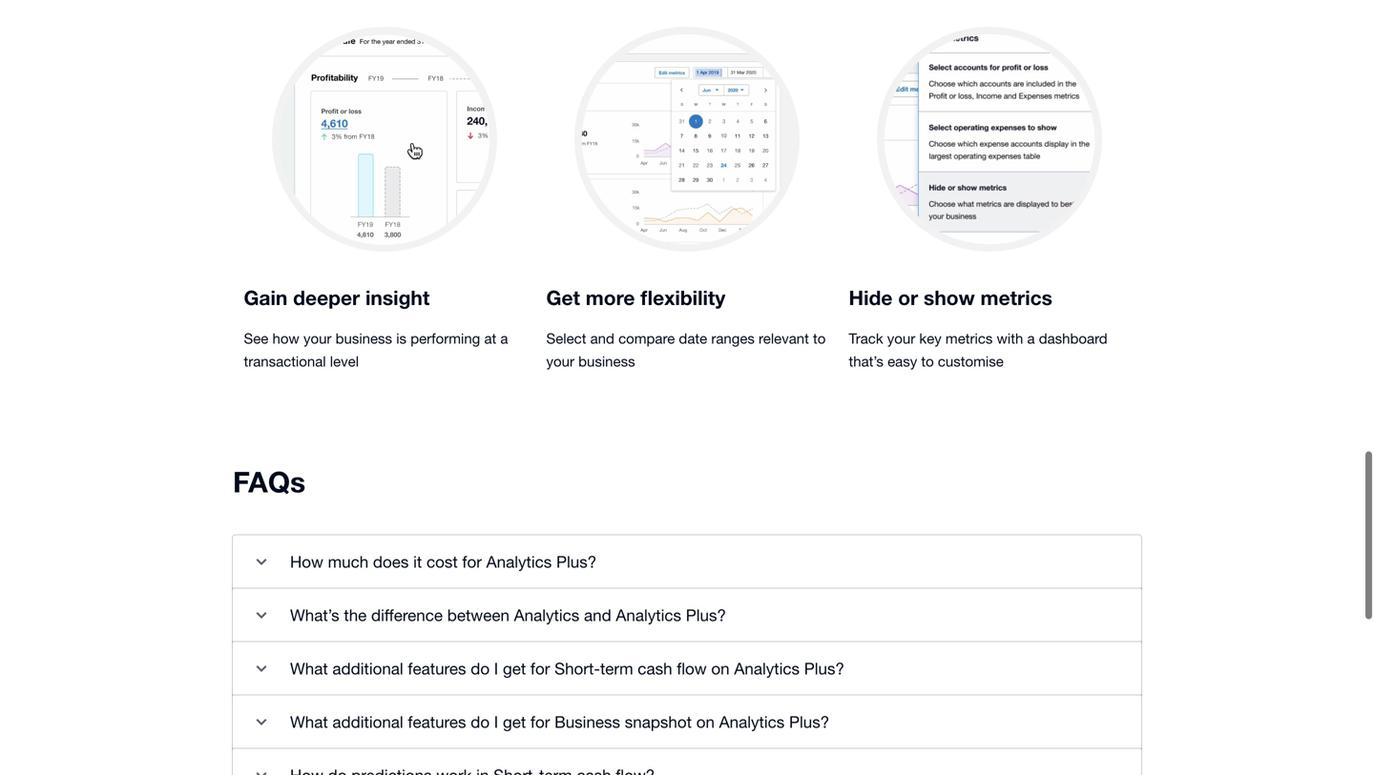 Task type: vqa. For each thing, say whether or not it's contained in the screenshot.
THE (US)
no



Task type: describe. For each thing, give the bounding box(es) containing it.
performing
[[411, 322, 480, 339]]

a inside the track your key metrics with a dashboard that's easy to customise
[[1027, 322, 1035, 339]]

features for business
[[408, 706, 466, 725]]

on inside dropdown button
[[696, 706, 715, 725]]

ranges
[[711, 322, 755, 339]]

gain
[[244, 278, 288, 302]]

hide
[[849, 278, 893, 302]]

hide or show metrics
[[849, 278, 1053, 302]]

additional for what additional features do i get for short-term cash flow on analytics plus?
[[333, 652, 403, 671]]

select
[[546, 322, 586, 339]]

and inside dropdown button
[[584, 599, 611, 618]]

between
[[447, 599, 510, 618]]

for for short-
[[531, 652, 550, 671]]

that's
[[849, 345, 884, 362]]

flexibility
[[641, 278, 726, 302]]

what for what additional features do i get for business snapshot on analytics plus?
[[290, 706, 328, 725]]

more
[[586, 278, 635, 302]]

how much does it cost for analytics plus? button
[[233, 528, 1141, 582]]

with
[[997, 322, 1023, 339]]

what additional features do i get for business snapshot on analytics plus? button
[[233, 689, 1141, 742]]

toggle image inside how much does it cost for analytics plus? dropdown button
[[242, 536, 281, 574]]

toggle image for what's the difference between analytics and analytics plus?
[[242, 589, 281, 628]]

get
[[546, 278, 580, 302]]

does
[[373, 546, 409, 564]]

i for business
[[494, 706, 498, 725]]

snapshot
[[625, 706, 692, 725]]

metrics for show
[[981, 278, 1053, 302]]

short-
[[555, 652, 600, 671]]

on inside "dropdown button"
[[711, 652, 730, 671]]

do for business
[[471, 706, 490, 725]]

business inside see how your business is performing at a transactional level
[[336, 322, 392, 339]]

the
[[344, 599, 367, 618]]

your inside see how your business is performing at a transactional level
[[303, 322, 332, 339]]

cost
[[427, 546, 458, 564]]

why use me image for show
[[877, 19, 1102, 244]]

deeper
[[293, 278, 360, 302]]

toggle image for what additional features do i get for short-term cash flow on analytics plus?
[[242, 643, 281, 681]]

your inside the select and compare date ranges relevant to your business
[[546, 345, 574, 362]]

date
[[679, 322, 707, 339]]

see
[[244, 322, 268, 339]]

how
[[272, 322, 299, 339]]

business
[[555, 706, 620, 725]]

select and compare date ranges relevant to your business
[[546, 322, 826, 362]]

it
[[413, 546, 422, 564]]

gain deeper insight
[[244, 278, 430, 302]]

difference
[[371, 599, 443, 618]]

do for short-
[[471, 652, 490, 671]]

features for short-
[[408, 652, 466, 671]]

analytics inside "dropdown button"
[[734, 652, 800, 671]]

insight
[[366, 278, 430, 302]]

easy
[[888, 345, 917, 362]]

faqs
[[233, 457, 306, 491]]

for for business
[[531, 706, 550, 725]]



Task type: locate. For each thing, give the bounding box(es) containing it.
analytics up what additional features do i get for short-term cash flow on analytics plus?
[[514, 599, 580, 618]]

analytics up what's the difference between analytics and analytics plus?
[[486, 546, 552, 564]]

transactional
[[244, 345, 326, 362]]

and up "term" on the left of the page
[[584, 599, 611, 618]]

to inside the select and compare date ranges relevant to your business
[[813, 322, 826, 339]]

i inside dropdown button
[[494, 706, 498, 725]]

2 what from the top
[[290, 706, 328, 725]]

how
[[290, 546, 323, 564]]

1 vertical spatial what
[[290, 706, 328, 725]]

0 vertical spatial business
[[336, 322, 392, 339]]

2 vertical spatial for
[[531, 706, 550, 725]]

flow
[[677, 652, 707, 671]]

metrics up customise
[[946, 322, 993, 339]]

0 vertical spatial for
[[462, 546, 482, 564]]

analytics
[[486, 546, 552, 564], [514, 599, 580, 618], [616, 599, 681, 618], [734, 652, 800, 671], [719, 706, 785, 725]]

at
[[484, 322, 497, 339]]

on
[[711, 652, 730, 671], [696, 706, 715, 725]]

i
[[494, 652, 498, 671], [494, 706, 498, 725]]

features
[[408, 652, 466, 671], [408, 706, 466, 725]]

what for what additional features do i get for short-term cash flow on analytics plus?
[[290, 652, 328, 671]]

1 horizontal spatial business
[[578, 345, 635, 362]]

1 vertical spatial do
[[471, 706, 490, 725]]

2 features from the top
[[408, 706, 466, 725]]

your down select
[[546, 345, 574, 362]]

to down 'key' in the right top of the page
[[921, 345, 934, 362]]

1 vertical spatial metrics
[[946, 322, 993, 339]]

track
[[849, 322, 883, 339]]

1 i from the top
[[494, 652, 498, 671]]

2 do from the top
[[471, 706, 490, 725]]

plus? inside "dropdown button"
[[804, 652, 845, 671]]

0 vertical spatial toggle image
[[242, 536, 281, 574]]

additional for what additional features do i get for business snapshot on analytics plus?
[[333, 706, 403, 725]]

do
[[471, 652, 490, 671], [471, 706, 490, 725]]

1 horizontal spatial a
[[1027, 322, 1035, 339]]

get left business
[[503, 706, 526, 725]]

features inside dropdown button
[[408, 706, 466, 725]]

what additional features do i get for business snapshot on analytics plus?
[[290, 706, 830, 725]]

i inside "dropdown button"
[[494, 652, 498, 671]]

1 vertical spatial features
[[408, 706, 466, 725]]

to right relevant
[[813, 322, 826, 339]]

3 why use me image from the left
[[877, 19, 1102, 244]]

metrics up the with
[[981, 278, 1053, 302]]

0 horizontal spatial to
[[813, 322, 826, 339]]

get inside "dropdown button"
[[503, 652, 526, 671]]

why use me image
[[272, 19, 497, 244], [575, 19, 800, 244], [877, 19, 1102, 244]]

1 vertical spatial for
[[531, 652, 550, 671]]

analytics up cash
[[616, 599, 681, 618]]

why use me image for flexibility
[[575, 19, 800, 244]]

on right snapshot
[[696, 706, 715, 725]]

your right how
[[303, 322, 332, 339]]

what's the difference between analytics and analytics plus?
[[290, 599, 726, 618]]

and inside the select and compare date ranges relevant to your business
[[590, 322, 615, 339]]

0 horizontal spatial why use me image
[[272, 19, 497, 244]]

your
[[303, 322, 332, 339], [887, 322, 916, 339], [546, 345, 574, 362]]

dashboard
[[1039, 322, 1108, 339]]

much
[[328, 546, 369, 564]]

toggle image
[[242, 536, 281, 574], [242, 750, 281, 776]]

get down what's the difference between analytics and analytics plus?
[[503, 652, 526, 671]]

business inside the select and compare date ranges relevant to your business
[[578, 345, 635, 362]]

toggle image for what additional features do i get for business snapshot on analytics plus?
[[242, 696, 281, 735]]

0 vertical spatial get
[[503, 652, 526, 671]]

do inside "dropdown button"
[[471, 652, 490, 671]]

analytics right flow
[[734, 652, 800, 671]]

for right cost
[[462, 546, 482, 564]]

i down what's the difference between analytics and analytics plus?
[[494, 652, 498, 671]]

1 vertical spatial get
[[503, 706, 526, 725]]

a inside see how your business is performing at a transactional level
[[500, 322, 508, 339]]

toggle image
[[242, 589, 281, 628], [242, 643, 281, 681], [242, 696, 281, 735]]

your up "easy"
[[887, 322, 916, 339]]

0 vertical spatial to
[[813, 322, 826, 339]]

1 vertical spatial toggle image
[[242, 643, 281, 681]]

how much does it cost for analytics plus?
[[290, 546, 597, 564]]

metrics for key
[[946, 322, 993, 339]]

customise
[[938, 345, 1004, 362]]

1 a from the left
[[500, 322, 508, 339]]

3 toggle image from the top
[[242, 696, 281, 735]]

2 toggle image from the top
[[242, 643, 281, 681]]

what additional features do i get for short-term cash flow on analytics plus? button
[[233, 635, 1141, 689]]

is
[[396, 322, 407, 339]]

track your key metrics with a dashboard that's easy to customise
[[849, 322, 1108, 362]]

or
[[898, 278, 918, 302]]

0 vertical spatial what
[[290, 652, 328, 671]]

2 get from the top
[[503, 706, 526, 725]]

to inside the track your key metrics with a dashboard that's easy to customise
[[921, 345, 934, 362]]

what inside dropdown button
[[290, 706, 328, 725]]

metrics inside the track your key metrics with a dashboard that's easy to customise
[[946, 322, 993, 339]]

features inside "dropdown button"
[[408, 652, 466, 671]]

a
[[500, 322, 508, 339], [1027, 322, 1035, 339]]

0 vertical spatial toggle image
[[242, 589, 281, 628]]

2 vertical spatial toggle image
[[242, 696, 281, 735]]

do inside dropdown button
[[471, 706, 490, 725]]

why use me image for insight
[[272, 19, 497, 244]]

2 a from the left
[[1027, 322, 1035, 339]]

see how your business is performing at a transactional level
[[244, 322, 508, 362]]

key
[[919, 322, 942, 339]]

for left business
[[531, 706, 550, 725]]

2 additional from the top
[[333, 706, 403, 725]]

i for short-
[[494, 652, 498, 671]]

0 vertical spatial metrics
[[981, 278, 1053, 302]]

compare
[[619, 322, 675, 339]]

level
[[330, 345, 359, 362]]

2 horizontal spatial why use me image
[[877, 19, 1102, 244]]

1 vertical spatial on
[[696, 706, 715, 725]]

0 horizontal spatial business
[[336, 322, 392, 339]]

a right the with
[[1027, 322, 1035, 339]]

1 vertical spatial business
[[578, 345, 635, 362]]

1 vertical spatial toggle image
[[242, 750, 281, 776]]

1 why use me image from the left
[[272, 19, 497, 244]]

what inside "dropdown button"
[[290, 652, 328, 671]]

and
[[590, 322, 615, 339], [584, 599, 611, 618]]

0 vertical spatial and
[[590, 322, 615, 339]]

relevant
[[759, 322, 809, 339]]

1 toggle image from the top
[[242, 536, 281, 574]]

term
[[600, 652, 633, 671]]

1 vertical spatial to
[[921, 345, 934, 362]]

what's
[[290, 599, 339, 618]]

for
[[462, 546, 482, 564], [531, 652, 550, 671], [531, 706, 550, 725]]

get for business
[[503, 706, 526, 725]]

business down the compare
[[578, 345, 635, 362]]

toggle image inside what additional features do i get for business snapshot on analytics plus? dropdown button
[[242, 696, 281, 735]]

business up level
[[336, 322, 392, 339]]

0 horizontal spatial a
[[500, 322, 508, 339]]

1 vertical spatial additional
[[333, 706, 403, 725]]

what
[[290, 652, 328, 671], [290, 706, 328, 725]]

what additional features do i get for short-term cash flow on analytics plus?
[[290, 652, 845, 671]]

0 vertical spatial features
[[408, 652, 466, 671]]

toggle image inside what's the difference between analytics and analytics plus? dropdown button
[[242, 589, 281, 628]]

1 what from the top
[[290, 652, 328, 671]]

metrics
[[981, 278, 1053, 302], [946, 322, 993, 339]]

additional inside "dropdown button"
[[333, 652, 403, 671]]

what's the difference between analytics and analytics plus? button
[[233, 582, 1141, 635]]

1 horizontal spatial why use me image
[[575, 19, 800, 244]]

1 horizontal spatial your
[[546, 345, 574, 362]]

a right "at"
[[500, 322, 508, 339]]

0 vertical spatial additional
[[333, 652, 403, 671]]

1 do from the top
[[471, 652, 490, 671]]

get for short-
[[503, 652, 526, 671]]

1 vertical spatial and
[[584, 599, 611, 618]]

i down what additional features do i get for short-term cash flow on analytics plus?
[[494, 706, 498, 725]]

2 why use me image from the left
[[575, 19, 800, 244]]

1 vertical spatial i
[[494, 706, 498, 725]]

for inside "dropdown button"
[[531, 652, 550, 671]]

0 vertical spatial on
[[711, 652, 730, 671]]

1 features from the top
[[408, 652, 466, 671]]

and right select
[[590, 322, 615, 339]]

2 horizontal spatial your
[[887, 322, 916, 339]]

2 i from the top
[[494, 706, 498, 725]]

additional
[[333, 652, 403, 671], [333, 706, 403, 725]]

1 get from the top
[[503, 652, 526, 671]]

to
[[813, 322, 826, 339], [921, 345, 934, 362]]

1 additional from the top
[[333, 652, 403, 671]]

analytics down what additional features do i get for short-term cash flow on analytics plus? "dropdown button"
[[719, 706, 785, 725]]

cash
[[638, 652, 672, 671]]

1 toggle image from the top
[[242, 589, 281, 628]]

plus?
[[556, 546, 597, 564], [686, 599, 726, 618], [804, 652, 845, 671], [789, 706, 830, 725]]

0 horizontal spatial your
[[303, 322, 332, 339]]

1 horizontal spatial to
[[921, 345, 934, 362]]

show
[[924, 278, 975, 302]]

get
[[503, 652, 526, 671], [503, 706, 526, 725]]

additional inside dropdown button
[[333, 706, 403, 725]]

toggle image inside what additional features do i get for short-term cash flow on analytics plus? "dropdown button"
[[242, 643, 281, 681]]

0 vertical spatial do
[[471, 652, 490, 671]]

on right flow
[[711, 652, 730, 671]]

0 vertical spatial i
[[494, 652, 498, 671]]

for left short-
[[531, 652, 550, 671]]

your inside the track your key metrics with a dashboard that's easy to customise
[[887, 322, 916, 339]]

business
[[336, 322, 392, 339], [578, 345, 635, 362]]

get inside dropdown button
[[503, 706, 526, 725]]

get more flexibility
[[546, 278, 726, 302]]

2 toggle image from the top
[[242, 750, 281, 776]]



